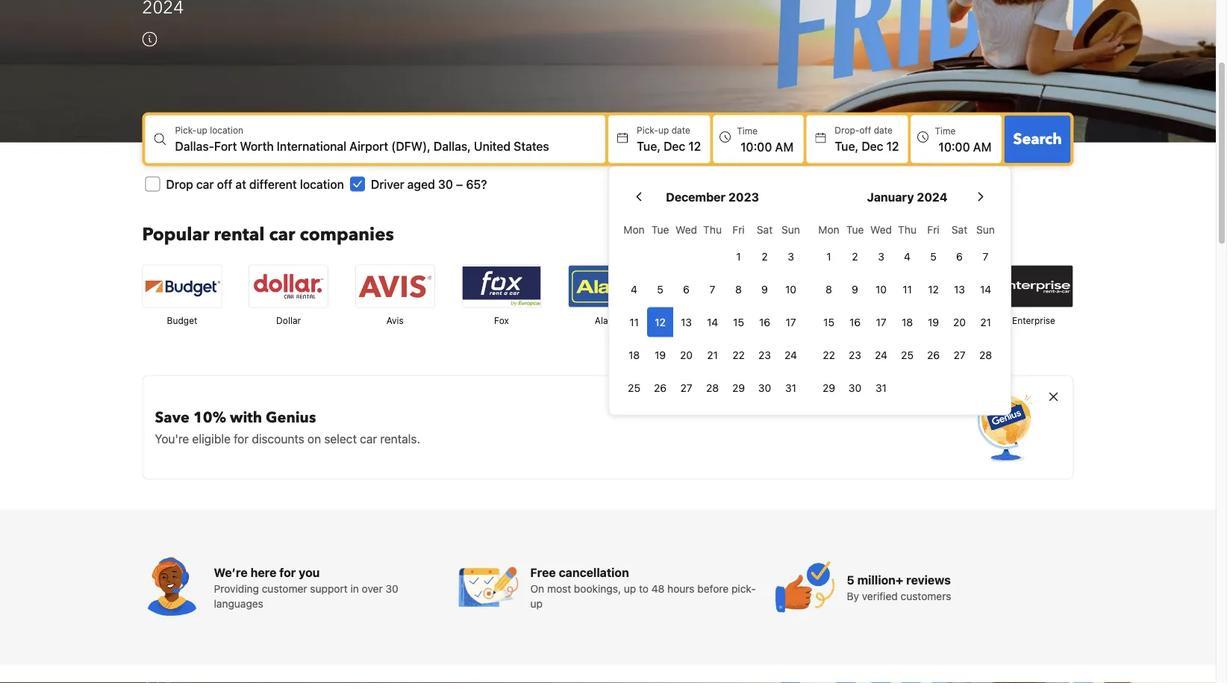 Task type: describe. For each thing, give the bounding box(es) containing it.
january 2024
[[868, 190, 948, 204]]

28 December 2023 checkbox
[[700, 373, 726, 403]]

by
[[847, 590, 860, 602]]

5 for 5 option
[[931, 250, 937, 262]]

select
[[324, 432, 357, 446]]

25 for 25 december 2023 option
[[628, 382, 641, 394]]

21 December 2023 checkbox
[[700, 340, 726, 370]]

12 cell
[[648, 304, 674, 337]]

21 for 21 checkbox
[[981, 316, 992, 328]]

20 for "20 january 2024" checkbox
[[954, 316, 967, 328]]

24 for 24 option
[[875, 349, 888, 361]]

13 December 2023 checkbox
[[674, 307, 700, 337]]

9 January 2024 checkbox
[[843, 274, 869, 304]]

10 December 2023 checkbox
[[778, 274, 804, 304]]

16 December 2023 checkbox
[[752, 307, 778, 337]]

8 January 2024 checkbox
[[816, 274, 843, 304]]

to
[[639, 582, 649, 595]]

dollar logo image
[[250, 265, 328, 307]]

fri for 2024
[[928, 223, 940, 235]]

29 December 2023 checkbox
[[726, 373, 752, 403]]

support
[[310, 582, 348, 595]]

4 for 4 option
[[631, 283, 638, 295]]

drop-off date tue, dec 12
[[835, 125, 900, 153]]

on
[[308, 432, 321, 446]]

9 December 2023 checkbox
[[752, 274, 778, 304]]

alamo logo image
[[569, 265, 648, 307]]

avis logo image
[[356, 265, 435, 307]]

2 January 2024 checkbox
[[843, 241, 869, 271]]

12 inside drop-off date tue, dec 12
[[887, 139, 900, 153]]

up inside pick-up date tue, dec 12
[[659, 125, 669, 135]]

save
[[155, 407, 190, 428]]

2023
[[729, 190, 760, 204]]

dec for pick-up date tue, dec 12
[[664, 139, 686, 153]]

11 December 2023 checkbox
[[621, 307, 648, 337]]

12 December 2023 checkbox
[[648, 307, 674, 337]]

23 December 2023 checkbox
[[752, 340, 778, 370]]

pick-up date tue, dec 12
[[637, 125, 702, 153]]

23 January 2024 checkbox
[[843, 340, 869, 370]]

for inside "save 10% with genius you're eligible for discounts on select car rentals."
[[234, 432, 249, 446]]

12 inside "12 december 2023" checkbox
[[655, 316, 666, 328]]

free
[[531, 565, 556, 579]]

0 horizontal spatial off
[[217, 177, 233, 191]]

1 for january
[[827, 250, 832, 262]]

24 for the 24 option
[[785, 349, 798, 361]]

bookings,
[[574, 582, 621, 595]]

2 for december 2023
[[762, 250, 768, 262]]

thrifty
[[701, 315, 729, 326]]

21 for 21 december 2023 option
[[707, 349, 718, 361]]

you're
[[155, 432, 189, 446]]

19 January 2024 checkbox
[[921, 307, 947, 337]]

pick-
[[732, 582, 756, 595]]

21 January 2024 checkbox
[[973, 307, 999, 337]]

15 for '15' option
[[824, 316, 835, 328]]

we're here for you providing customer support in over 30 languages
[[214, 565, 399, 610]]

million+
[[858, 573, 904, 587]]

here
[[251, 565, 277, 579]]

tue for december
[[652, 223, 669, 235]]

budget
[[167, 315, 197, 326]]

verified
[[863, 590, 898, 602]]

8 for 8 january 2024 checkbox
[[826, 283, 833, 295]]

date for drop-off date tue, dec 12
[[874, 125, 893, 135]]

16 for 16 checkbox
[[850, 316, 861, 328]]

1 horizontal spatial location
[[300, 177, 344, 191]]

drop-
[[835, 125, 860, 135]]

30 left '–'
[[438, 177, 453, 191]]

languages
[[214, 597, 264, 610]]

5 inside 5 million+ reviews by verified customers
[[847, 573, 855, 587]]

before
[[698, 582, 729, 595]]

hertz
[[916, 315, 940, 326]]

2024
[[917, 190, 948, 204]]

15 December 2023 checkbox
[[726, 307, 752, 337]]

pick-up location
[[175, 125, 244, 135]]

search
[[1014, 129, 1062, 149]]

5 January 2024 checkbox
[[921, 241, 947, 271]]

10 for 10 january 2024 option
[[876, 283, 887, 295]]

most
[[547, 582, 572, 595]]

pick- for pick-up location
[[175, 125, 197, 135]]

enterprise
[[1013, 315, 1056, 326]]

20 January 2024 checkbox
[[947, 307, 973, 337]]

30 inside we're here for you providing customer support in over 30 languages
[[386, 582, 399, 595]]

4 December 2023 checkbox
[[621, 274, 648, 304]]

17 for 17 january 2024 checkbox
[[876, 316, 887, 328]]

29 for 29 december 2023 option
[[733, 382, 745, 394]]

driver
[[371, 177, 405, 191]]

fox logo image
[[463, 265, 541, 307]]

fox
[[494, 315, 509, 326]]

sixt logo image
[[782, 265, 861, 307]]

customer
[[262, 582, 307, 595]]

7 for 7 december 2023 checkbox
[[710, 283, 716, 295]]

18 for 18 january 2024 checkbox
[[902, 316, 914, 328]]

–
[[456, 177, 463, 191]]

22 for 22 option
[[733, 349, 745, 361]]

28 for 28 december 2023 option
[[707, 382, 719, 394]]

28 January 2024 checkbox
[[973, 340, 999, 370]]

28 for 28 january 2024 checkbox
[[980, 349, 993, 361]]

3 December 2023 checkbox
[[778, 241, 804, 271]]

14 for 14 december 2023 checkbox
[[707, 316, 719, 328]]

30 inside checkbox
[[849, 382, 862, 394]]

search button
[[1005, 115, 1071, 163]]

3 for january 2024
[[879, 250, 885, 262]]

alamo
[[595, 315, 622, 326]]

29 January 2024 checkbox
[[816, 373, 843, 403]]

19 for 19 option
[[655, 349, 666, 361]]

48
[[652, 582, 665, 595]]

24 January 2024 checkbox
[[869, 340, 895, 370]]

14 for the 14 checkbox
[[981, 283, 992, 295]]

free cancellation on most bookings, up to 48 hours before pick- up
[[531, 565, 756, 610]]

5 December 2023 checkbox
[[648, 274, 674, 304]]

12 inside the 12 january 2024 option
[[929, 283, 940, 295]]

8 December 2023 checkbox
[[726, 274, 752, 304]]

22 December 2023 checkbox
[[726, 340, 752, 370]]

at
[[236, 177, 246, 191]]

31 December 2023 checkbox
[[778, 373, 804, 403]]

0 horizontal spatial car
[[196, 177, 214, 191]]

hertz logo image
[[889, 265, 967, 307]]

11 January 2024 checkbox
[[895, 274, 921, 304]]

7 December 2023 checkbox
[[700, 274, 726, 304]]

mon tue wed thu for december
[[624, 223, 722, 235]]

25 January 2024 checkbox
[[895, 340, 921, 370]]

thrifty logo image
[[676, 265, 754, 307]]

18 December 2023 checkbox
[[621, 340, 648, 370]]

9 for 9 option
[[852, 283, 859, 295]]

wed for december
[[676, 223, 698, 235]]

avis
[[387, 315, 404, 326]]

sun for 2023
[[782, 223, 801, 235]]

enterprise logo image
[[995, 265, 1074, 307]]

10%
[[193, 407, 226, 428]]

16 January 2024 checkbox
[[843, 307, 869, 337]]

mon for december
[[624, 223, 645, 235]]



Task type: vqa. For each thing, say whether or not it's contained in the screenshot.
grid
yes



Task type: locate. For each thing, give the bounding box(es) containing it.
5 inside option
[[931, 250, 937, 262]]

0 horizontal spatial 31
[[786, 382, 797, 394]]

15 January 2024 checkbox
[[816, 307, 843, 337]]

22 right 21 december 2023 option
[[733, 349, 745, 361]]

fri for 2023
[[733, 223, 745, 235]]

tue up the 2 option
[[847, 223, 864, 235]]

1 horizontal spatial sun
[[977, 223, 996, 235]]

Pick-up location field
[[175, 137, 606, 155]]

0 vertical spatial 11
[[903, 283, 913, 295]]

31 for 31 january 2024 checkbox
[[876, 382, 887, 394]]

14 inside checkbox
[[981, 283, 992, 295]]

29 left 30 january 2024 checkbox
[[823, 382, 836, 394]]

65?
[[466, 177, 487, 191]]

pick- for pick-up date tue, dec 12
[[637, 125, 659, 135]]

25 for 25 checkbox
[[902, 349, 914, 361]]

28 right 27 "option"
[[980, 349, 993, 361]]

grid
[[621, 215, 804, 403], [816, 215, 999, 403]]

30 inside checkbox
[[759, 382, 772, 394]]

0 vertical spatial 19
[[928, 316, 940, 328]]

1 horizontal spatial tue,
[[835, 139, 859, 153]]

eligible
[[192, 432, 231, 446]]

1 horizontal spatial 2
[[853, 250, 859, 262]]

1 fri from the left
[[733, 223, 745, 235]]

2 23 from the left
[[849, 349, 862, 361]]

12
[[689, 139, 702, 153], [887, 139, 900, 153], [929, 283, 940, 295], [655, 316, 666, 328]]

2 9 from the left
[[852, 283, 859, 295]]

23 right 22 option
[[759, 349, 772, 361]]

0 vertical spatial 28
[[980, 349, 993, 361]]

27 inside checkbox
[[681, 382, 693, 394]]

0 horizontal spatial 25
[[628, 382, 641, 394]]

2 8 from the left
[[826, 283, 833, 295]]

6 for 6 december 2023 checkbox
[[684, 283, 690, 295]]

12 January 2024 checkbox
[[921, 274, 947, 304]]

1 December 2023 checkbox
[[726, 241, 752, 271]]

1 inside option
[[827, 250, 832, 262]]

16
[[760, 316, 771, 328], [850, 316, 861, 328]]

14 left the 15 option
[[707, 316, 719, 328]]

thu
[[704, 223, 722, 235], [899, 223, 917, 235]]

date up december
[[672, 125, 691, 135]]

sat
[[757, 223, 773, 235], [952, 223, 968, 235]]

dollar
[[276, 315, 301, 326]]

rentals.
[[380, 432, 421, 446]]

thu up 4 january 2024 option
[[899, 223, 917, 235]]

2 dec from the left
[[862, 139, 884, 153]]

0 horizontal spatial 3
[[788, 250, 795, 262]]

1 left 2 december 2023 checkbox
[[737, 250, 741, 262]]

21 inside option
[[707, 349, 718, 361]]

24 right 23 january 2024 option
[[875, 349, 888, 361]]

2 for january 2024
[[853, 250, 859, 262]]

up
[[197, 125, 207, 135], [659, 125, 669, 135], [624, 582, 637, 595], [531, 597, 543, 610]]

27 December 2023 checkbox
[[674, 373, 700, 403]]

car right select
[[360, 432, 377, 446]]

2 tue, from the left
[[835, 139, 859, 153]]

1 grid from the left
[[621, 215, 804, 403]]

1 sun from the left
[[782, 223, 801, 235]]

0 horizontal spatial tue,
[[637, 139, 661, 153]]

9 left the "10 december 2023" option at the right of the page
[[762, 283, 769, 295]]

2 wed from the left
[[871, 223, 893, 235]]

2 sat from the left
[[952, 223, 968, 235]]

date for pick-up date tue, dec 12
[[672, 125, 691, 135]]

7 right 6 january 2024 option
[[983, 250, 989, 262]]

1 horizontal spatial 22
[[823, 349, 836, 361]]

0 horizontal spatial sun
[[782, 223, 801, 235]]

11
[[903, 283, 913, 295], [630, 316, 639, 328]]

1 vertical spatial 18
[[629, 349, 640, 361]]

21 right 20 december 2023 checkbox
[[707, 349, 718, 361]]

1 horizontal spatial 9
[[852, 283, 859, 295]]

27 for 27 "option"
[[954, 349, 966, 361]]

1 horizontal spatial 25
[[902, 349, 914, 361]]

2 horizontal spatial car
[[360, 432, 377, 446]]

december
[[666, 190, 726, 204]]

pick-
[[175, 125, 197, 135], [637, 125, 659, 135]]

27 for 27 checkbox
[[681, 382, 693, 394]]

0 vertical spatial 14
[[981, 283, 992, 295]]

25 inside option
[[628, 382, 641, 394]]

1 22 from the left
[[733, 349, 745, 361]]

30 left 31 december 2023 option
[[759, 382, 772, 394]]

16 right the 15 option
[[760, 316, 771, 328]]

0 horizontal spatial 5
[[658, 283, 664, 295]]

mon
[[624, 223, 645, 235], [819, 223, 840, 235]]

for
[[234, 432, 249, 446], [280, 565, 296, 579]]

29 for 29 january 2024 checkbox
[[823, 382, 836, 394]]

4 for 4 january 2024 option
[[905, 250, 911, 262]]

2 thu from the left
[[899, 223, 917, 235]]

0 horizontal spatial 23
[[759, 349, 772, 361]]

2 horizontal spatial 5
[[931, 250, 937, 262]]

2 17 from the left
[[876, 316, 887, 328]]

you
[[299, 565, 320, 579]]

20 left 21 december 2023 option
[[680, 349, 693, 361]]

31 January 2024 checkbox
[[869, 373, 895, 403]]

1 horizontal spatial mon tue wed thu
[[819, 223, 917, 235]]

21 inside checkbox
[[981, 316, 992, 328]]

0 horizontal spatial mon
[[624, 223, 645, 235]]

different
[[249, 177, 297, 191]]

january
[[868, 190, 915, 204]]

8 left 9 option
[[826, 283, 833, 295]]

17 inside checkbox
[[876, 316, 887, 328]]

customers
[[901, 590, 952, 602]]

10 for the "10 december 2023" option at the right of the page
[[786, 283, 797, 295]]

14 inside checkbox
[[707, 316, 719, 328]]

sixt
[[813, 315, 829, 326]]

tue, inside pick-up date tue, dec 12
[[637, 139, 661, 153]]

13 right the 12 january 2024 option
[[955, 283, 966, 295]]

12 up december
[[689, 139, 702, 153]]

1 vertical spatial 14
[[707, 316, 719, 328]]

mon up 4 option
[[624, 223, 645, 235]]

tue,
[[637, 139, 661, 153], [835, 139, 859, 153]]

free cancellation image
[[459, 557, 519, 617]]

1 tue, from the left
[[637, 139, 661, 153]]

off inside drop-off date tue, dec 12
[[860, 125, 872, 135]]

29
[[733, 382, 745, 394], [823, 382, 836, 394]]

23 right 22 "checkbox"
[[849, 349, 862, 361]]

12 inside pick-up date tue, dec 12
[[689, 139, 702, 153]]

1 horizontal spatial 16
[[850, 316, 861, 328]]

on
[[531, 582, 545, 595]]

25 inside checkbox
[[902, 349, 914, 361]]

0 vertical spatial 20
[[954, 316, 967, 328]]

27 right the 26 january 2024 checkbox
[[954, 349, 966, 361]]

31 for 31 december 2023 option
[[786, 382, 797, 394]]

1 horizontal spatial 28
[[980, 349, 993, 361]]

6 right "5 december 2023" checkbox
[[684, 283, 690, 295]]

2 1 from the left
[[827, 250, 832, 262]]

18 left 19 option
[[629, 349, 640, 361]]

0 horizontal spatial date
[[672, 125, 691, 135]]

19 left 20 december 2023 checkbox
[[655, 349, 666, 361]]

1 vertical spatial 20
[[680, 349, 693, 361]]

25 right 24 option
[[902, 349, 914, 361]]

1 vertical spatial location
[[300, 177, 344, 191]]

0 horizontal spatial 15
[[734, 316, 745, 328]]

budget logo image
[[143, 265, 221, 307]]

with
[[230, 407, 262, 428]]

0 horizontal spatial 2
[[762, 250, 768, 262]]

17 January 2024 checkbox
[[869, 307, 895, 337]]

see terms and conditions for more information image
[[142, 32, 157, 47], [142, 32, 157, 47]]

1 for december
[[737, 250, 741, 262]]

1 15 from the left
[[734, 316, 745, 328]]

wed for january
[[871, 223, 893, 235]]

genius
[[266, 407, 316, 428]]

0 horizontal spatial 10
[[786, 283, 797, 295]]

thu down december 2023
[[704, 223, 722, 235]]

2 mon tue wed thu from the left
[[819, 223, 917, 235]]

dec inside drop-off date tue, dec 12
[[862, 139, 884, 153]]

3 January 2024 checkbox
[[869, 241, 895, 271]]

17 December 2023 checkbox
[[778, 307, 804, 337]]

discounts
[[252, 432, 305, 446]]

8 inside option
[[736, 283, 742, 295]]

2
[[762, 250, 768, 262], [853, 250, 859, 262]]

0 vertical spatial 18
[[902, 316, 914, 328]]

2 December 2023 checkbox
[[752, 241, 778, 271]]

10 left 11 january 2024 checkbox
[[876, 283, 887, 295]]

2 vertical spatial car
[[360, 432, 377, 446]]

mon tue wed thu down december
[[624, 223, 722, 235]]

6
[[957, 250, 963, 262], [684, 283, 690, 295]]

fri up 5 option
[[928, 223, 940, 235]]

6 inside checkbox
[[684, 283, 690, 295]]

1 horizontal spatial car
[[269, 222, 295, 247]]

2 sun from the left
[[977, 223, 996, 235]]

17 inside option
[[786, 316, 797, 328]]

grid for december
[[621, 215, 804, 403]]

28 inside checkbox
[[980, 349, 993, 361]]

9 left 10 january 2024 option
[[852, 283, 859, 295]]

1 vertical spatial off
[[217, 177, 233, 191]]

1 date from the left
[[672, 125, 691, 135]]

0 horizontal spatial pick-
[[175, 125, 197, 135]]

14 right 13 january 2024 option
[[981, 283, 992, 295]]

1 horizontal spatial wed
[[871, 223, 893, 235]]

0 horizontal spatial tue
[[652, 223, 669, 235]]

10
[[786, 283, 797, 295], [876, 283, 887, 295]]

22 for 22 "checkbox"
[[823, 349, 836, 361]]

0 vertical spatial 25
[[902, 349, 914, 361]]

thu for december
[[704, 223, 722, 235]]

15 for the 15 option
[[734, 316, 745, 328]]

2 tue from the left
[[847, 223, 864, 235]]

wed
[[676, 223, 698, 235], [871, 223, 893, 235]]

1 3 from the left
[[788, 250, 795, 262]]

10 January 2024 checkbox
[[869, 274, 895, 304]]

1 horizontal spatial mon
[[819, 223, 840, 235]]

1 horizontal spatial 10
[[876, 283, 887, 295]]

17 right 16 december 2023 checkbox
[[786, 316, 797, 328]]

14 January 2024 checkbox
[[973, 274, 999, 304]]

30 right 29 january 2024 checkbox
[[849, 382, 862, 394]]

28 inside option
[[707, 382, 719, 394]]

3 right 2 december 2023 checkbox
[[788, 250, 795, 262]]

11 for 11 january 2024 checkbox
[[903, 283, 913, 295]]

1 17 from the left
[[786, 316, 797, 328]]

location
[[210, 125, 244, 135], [300, 177, 344, 191]]

grid for january
[[816, 215, 999, 403]]

aged
[[408, 177, 435, 191]]

12 up january
[[887, 139, 900, 153]]

26 January 2024 checkbox
[[921, 340, 947, 370]]

1 horizontal spatial 15
[[824, 316, 835, 328]]

5 million+ reviews image
[[776, 557, 835, 617]]

4 right the 3 january 2024 checkbox
[[905, 250, 911, 262]]

13 for 13 checkbox
[[681, 316, 692, 328]]

1 horizontal spatial 29
[[823, 382, 836, 394]]

off
[[860, 125, 872, 135], [217, 177, 233, 191]]

date inside pick-up date tue, dec 12
[[672, 125, 691, 135]]

2 inside checkbox
[[762, 250, 768, 262]]

7 for the 7 january 2024 option
[[983, 250, 989, 262]]

1 vertical spatial 21
[[707, 349, 718, 361]]

26 left 27 checkbox
[[654, 382, 667, 394]]

mon tue wed thu for january
[[819, 223, 917, 235]]

6 January 2024 checkbox
[[947, 241, 973, 271]]

19 for '19' option
[[928, 316, 940, 328]]

1 vertical spatial 28
[[707, 382, 719, 394]]

4 left "5 december 2023" checkbox
[[631, 283, 638, 295]]

7 right 6 december 2023 checkbox
[[710, 283, 716, 295]]

0 horizontal spatial 26
[[654, 382, 667, 394]]

16 for 16 december 2023 checkbox
[[760, 316, 771, 328]]

dec
[[664, 139, 686, 153], [862, 139, 884, 153]]

2 10 from the left
[[876, 283, 887, 295]]

1 9 from the left
[[762, 283, 769, 295]]

hours
[[668, 582, 695, 595]]

10 right 9 december 2023 checkbox
[[786, 283, 797, 295]]

25 left 26 checkbox
[[628, 382, 641, 394]]

drop car off at different location
[[166, 177, 344, 191]]

4 January 2024 checkbox
[[895, 241, 921, 271]]

tue
[[652, 223, 669, 235], [847, 223, 864, 235]]

1 23 from the left
[[759, 349, 772, 361]]

driver aged 30 – 65?
[[371, 177, 487, 191]]

2 16 from the left
[[850, 316, 861, 328]]

1 horizontal spatial tue
[[847, 223, 864, 235]]

5 up by
[[847, 573, 855, 587]]

23 for 23 january 2024 option
[[849, 349, 862, 361]]

7 inside checkbox
[[710, 283, 716, 295]]

21 right "20 january 2024" checkbox
[[981, 316, 992, 328]]

we're here for you image
[[142, 557, 202, 617]]

13 right "12 december 2023" checkbox
[[681, 316, 692, 328]]

0 vertical spatial car
[[196, 177, 214, 191]]

wed down december
[[676, 223, 698, 235]]

28 right 27 checkbox
[[707, 382, 719, 394]]

1 horizontal spatial 11
[[903, 283, 913, 295]]

30 December 2023 checkbox
[[752, 373, 778, 403]]

1 vertical spatial 19
[[655, 349, 666, 361]]

for up customer
[[280, 565, 296, 579]]

27
[[954, 349, 966, 361], [681, 382, 693, 394]]

0 vertical spatial 5
[[931, 250, 937, 262]]

1 January 2024 checkbox
[[816, 241, 843, 271]]

3
[[788, 250, 795, 262], [879, 250, 885, 262]]

11 inside 11 january 2024 checkbox
[[903, 283, 913, 295]]

29 inside option
[[733, 382, 745, 394]]

sun up the 7 january 2024 option
[[977, 223, 996, 235]]

23 for 23 december 2023 option
[[759, 349, 772, 361]]

tue for january
[[847, 223, 864, 235]]

5 inside checkbox
[[658, 283, 664, 295]]

0 vertical spatial 13
[[955, 283, 966, 295]]

11 left "12 december 2023" checkbox
[[630, 316, 639, 328]]

1 vertical spatial 11
[[630, 316, 639, 328]]

15 inside '15' option
[[824, 316, 835, 328]]

22 inside option
[[733, 349, 745, 361]]

1 horizontal spatial off
[[860, 125, 872, 135]]

5 right 4 option
[[658, 283, 664, 295]]

car inside "save 10% with genius you're eligible for discounts on select car rentals."
[[360, 432, 377, 446]]

12 right 11 option on the top of the page
[[655, 316, 666, 328]]

1 pick- from the left
[[175, 125, 197, 135]]

31 inside option
[[786, 382, 797, 394]]

21
[[981, 316, 992, 328], [707, 349, 718, 361]]

19
[[928, 316, 940, 328], [655, 349, 666, 361]]

3 inside option
[[788, 250, 795, 262]]

1 2 from the left
[[762, 250, 768, 262]]

in
[[351, 582, 359, 595]]

car
[[196, 177, 214, 191], [269, 222, 295, 247], [360, 432, 377, 446]]

popular rental car companies
[[142, 222, 394, 247]]

15 left 16 checkbox
[[824, 316, 835, 328]]

2 right 1 checkbox
[[762, 250, 768, 262]]

1 horizontal spatial sat
[[952, 223, 968, 235]]

cancellation
[[559, 565, 629, 579]]

11 for 11 option on the top of the page
[[630, 316, 639, 328]]

3 right the 2 option
[[879, 250, 885, 262]]

2 inside option
[[853, 250, 859, 262]]

9 inside checkbox
[[762, 283, 769, 295]]

1 29 from the left
[[733, 382, 745, 394]]

0 horizontal spatial 6
[[684, 283, 690, 295]]

31
[[786, 382, 797, 394], [876, 382, 887, 394]]

29 right 28 december 2023 option
[[733, 382, 745, 394]]

5 million+ reviews by verified customers
[[847, 573, 952, 602]]

2 24 from the left
[[875, 349, 888, 361]]

providing
[[214, 582, 259, 595]]

1 8 from the left
[[736, 283, 742, 295]]

1 1 from the left
[[737, 250, 741, 262]]

14 December 2023 checkbox
[[700, 307, 726, 337]]

29 inside checkbox
[[823, 382, 836, 394]]

0 vertical spatial 27
[[954, 349, 966, 361]]

0 horizontal spatial 19
[[655, 349, 666, 361]]

0 horizontal spatial mon tue wed thu
[[624, 223, 722, 235]]

1 mon from the left
[[624, 223, 645, 235]]

11 inside 11 option
[[630, 316, 639, 328]]

0 horizontal spatial for
[[234, 432, 249, 446]]

dec up december
[[664, 139, 686, 153]]

13 inside 13 checkbox
[[681, 316, 692, 328]]

1 horizontal spatial date
[[874, 125, 893, 135]]

15 inside option
[[734, 316, 745, 328]]

18 for the 18 december 2023 checkbox
[[629, 349, 640, 361]]

dec up january
[[862, 139, 884, 153]]

8
[[736, 283, 742, 295], [826, 283, 833, 295]]

30 January 2024 checkbox
[[843, 373, 869, 403]]

15 right the 'thrifty'
[[734, 316, 745, 328]]

5
[[931, 250, 937, 262], [658, 283, 664, 295], [847, 573, 855, 587]]

24
[[785, 349, 798, 361], [875, 349, 888, 361]]

sat up 6 january 2024 option
[[952, 223, 968, 235]]

sun for 2024
[[977, 223, 996, 235]]

mon for january
[[819, 223, 840, 235]]

8 for 8 option
[[736, 283, 742, 295]]

date
[[672, 125, 691, 135], [874, 125, 893, 135]]

1 24 from the left
[[785, 349, 798, 361]]

date inside drop-off date tue, dec 12
[[874, 125, 893, 135]]

20 December 2023 checkbox
[[674, 340, 700, 370]]

8 inside checkbox
[[826, 283, 833, 295]]

18 left hertz
[[902, 316, 914, 328]]

1 horizontal spatial 26
[[928, 349, 940, 361]]

1 horizontal spatial 1
[[827, 250, 832, 262]]

2 grid from the left
[[816, 215, 999, 403]]

26 left 27 "option"
[[928, 349, 940, 361]]

save 10% with genius you're eligible for discounts on select car rentals.
[[155, 407, 421, 446]]

2 2 from the left
[[853, 250, 859, 262]]

1 vertical spatial car
[[269, 222, 295, 247]]

9 inside option
[[852, 283, 859, 295]]

22 left 23 january 2024 option
[[823, 349, 836, 361]]

27 right 26 checkbox
[[681, 382, 693, 394]]

0 horizontal spatial 20
[[680, 349, 693, 361]]

16 left 17 january 2024 checkbox
[[850, 316, 861, 328]]

2 31 from the left
[[876, 382, 887, 394]]

13
[[955, 283, 966, 295], [681, 316, 692, 328]]

28
[[980, 349, 993, 361], [707, 382, 719, 394]]

27 January 2024 checkbox
[[947, 340, 973, 370]]

7
[[983, 250, 989, 262], [710, 283, 716, 295]]

22 January 2024 checkbox
[[816, 340, 843, 370]]

1 vertical spatial 6
[[684, 283, 690, 295]]

companies
[[300, 222, 394, 247]]

7 January 2024 checkbox
[[973, 241, 999, 271]]

1 left the 2 option
[[827, 250, 832, 262]]

2 22 from the left
[[823, 349, 836, 361]]

sat for 2023
[[757, 223, 773, 235]]

2 mon from the left
[[819, 223, 840, 235]]

17
[[786, 316, 797, 328], [876, 316, 887, 328]]

19 December 2023 checkbox
[[648, 340, 674, 370]]

19 right 18 january 2024 checkbox
[[928, 316, 940, 328]]

0 horizontal spatial 18
[[629, 349, 640, 361]]

11 right 10 january 2024 option
[[903, 283, 913, 295]]

1 10 from the left
[[786, 283, 797, 295]]

thu for january
[[899, 223, 917, 235]]

tue, for drop-off date tue, dec 12
[[835, 139, 859, 153]]

6 inside option
[[957, 250, 963, 262]]

popular
[[142, 222, 210, 247]]

13 January 2024 checkbox
[[947, 274, 973, 304]]

26
[[928, 349, 940, 361], [654, 382, 667, 394]]

car right "drop" in the left top of the page
[[196, 177, 214, 191]]

12 right 11 january 2024 checkbox
[[929, 283, 940, 295]]

1 16 from the left
[[760, 316, 771, 328]]

1 horizontal spatial 27
[[954, 349, 966, 361]]

1 horizontal spatial 5
[[847, 573, 855, 587]]

0 vertical spatial location
[[210, 125, 244, 135]]

1 horizontal spatial fri
[[928, 223, 940, 235]]

31 right 30 december 2023 checkbox
[[786, 382, 797, 394]]

2 fri from the left
[[928, 223, 940, 235]]

17 right 16 checkbox
[[876, 316, 887, 328]]

0 horizontal spatial fri
[[733, 223, 745, 235]]

sat for 2024
[[952, 223, 968, 235]]

20 left 21 checkbox
[[954, 316, 967, 328]]

31 inside checkbox
[[876, 382, 887, 394]]

1 horizontal spatial 7
[[983, 250, 989, 262]]

car right rental
[[269, 222, 295, 247]]

5 for "5 december 2023" checkbox
[[658, 283, 664, 295]]

2 3 from the left
[[879, 250, 885, 262]]

31 right 30 january 2024 checkbox
[[876, 382, 887, 394]]

1 horizontal spatial 14
[[981, 283, 992, 295]]

2 date from the left
[[874, 125, 893, 135]]

1 dec from the left
[[664, 139, 686, 153]]

1 sat from the left
[[757, 223, 773, 235]]

mon up 1 option
[[819, 223, 840, 235]]

5 right 4 january 2024 option
[[931, 250, 937, 262]]

1 vertical spatial 25
[[628, 382, 641, 394]]

dec inside pick-up date tue, dec 12
[[664, 139, 686, 153]]

8 left 9 december 2023 checkbox
[[736, 283, 742, 295]]

7 inside option
[[983, 250, 989, 262]]

0 horizontal spatial 9
[[762, 283, 769, 295]]

1 horizontal spatial for
[[280, 565, 296, 579]]

1 vertical spatial 26
[[654, 382, 667, 394]]

1 horizontal spatial 21
[[981, 316, 992, 328]]

1 wed from the left
[[676, 223, 698, 235]]

22 inside "checkbox"
[[823, 349, 836, 361]]

0 horizontal spatial sat
[[757, 223, 773, 235]]

1 tue from the left
[[652, 223, 669, 235]]

sat up 2 december 2023 checkbox
[[757, 223, 773, 235]]

6 for 6 january 2024 option
[[957, 250, 963, 262]]

15
[[734, 316, 745, 328], [824, 316, 835, 328]]

location right different
[[300, 177, 344, 191]]

9 for 9 december 2023 checkbox
[[762, 283, 769, 295]]

27 inside "option"
[[954, 349, 966, 361]]

0 horizontal spatial 27
[[681, 382, 693, 394]]

2 right 1 option
[[853, 250, 859, 262]]

1 31 from the left
[[786, 382, 797, 394]]

wed up the 3 january 2024 checkbox
[[871, 223, 893, 235]]

6 right 5 option
[[957, 250, 963, 262]]

18 January 2024 checkbox
[[895, 307, 921, 337]]

tue, inside drop-off date tue, dec 12
[[835, 139, 859, 153]]

0 horizontal spatial 11
[[630, 316, 639, 328]]

25 December 2023 checkbox
[[621, 373, 648, 403]]

0 horizontal spatial 17
[[786, 316, 797, 328]]

24 right 23 december 2023 option
[[785, 349, 798, 361]]

13 inside 13 january 2024 option
[[955, 283, 966, 295]]

over
[[362, 582, 383, 595]]

reviews
[[907, 573, 951, 587]]

off up january
[[860, 125, 872, 135]]

0 horizontal spatial wed
[[676, 223, 698, 235]]

6 December 2023 checkbox
[[674, 274, 700, 304]]

0 vertical spatial 6
[[957, 250, 963, 262]]

2 15 from the left
[[824, 316, 835, 328]]

1 inside checkbox
[[737, 250, 741, 262]]

0 vertical spatial 26
[[928, 349, 940, 361]]

1 vertical spatial for
[[280, 565, 296, 579]]

0 vertical spatial off
[[860, 125, 872, 135]]

off left the at
[[217, 177, 233, 191]]

20
[[954, 316, 967, 328], [680, 349, 693, 361]]

17 for 17 option
[[786, 316, 797, 328]]

1 thu from the left
[[704, 223, 722, 235]]

fri up 1 checkbox
[[733, 223, 745, 235]]

for down with
[[234, 432, 249, 446]]

tue, for pick-up date tue, dec 12
[[637, 139, 661, 153]]

1 horizontal spatial 8
[[826, 283, 833, 295]]

rental
[[214, 222, 265, 247]]

26 December 2023 checkbox
[[648, 373, 674, 403]]

2 vertical spatial 5
[[847, 573, 855, 587]]

30
[[438, 177, 453, 191], [759, 382, 772, 394], [849, 382, 862, 394], [386, 582, 399, 595]]

18
[[902, 316, 914, 328], [629, 349, 640, 361]]

3 inside checkbox
[[879, 250, 885, 262]]

1 horizontal spatial 23
[[849, 349, 862, 361]]

0 horizontal spatial 24
[[785, 349, 798, 361]]

dec for drop-off date tue, dec 12
[[862, 139, 884, 153]]

1 horizontal spatial 31
[[876, 382, 887, 394]]

drop
[[166, 177, 193, 191]]

30 right over
[[386, 582, 399, 595]]

mon tue wed thu up the 2 option
[[819, 223, 917, 235]]

date right drop- at the right top of the page
[[874, 125, 893, 135]]

for inside we're here for you providing customer support in over 30 languages
[[280, 565, 296, 579]]

3 for december 2023
[[788, 250, 795, 262]]

1 mon tue wed thu from the left
[[624, 223, 722, 235]]

1 horizontal spatial 19
[[928, 316, 940, 328]]

0 vertical spatial 7
[[983, 250, 989, 262]]

10 inside option
[[876, 283, 887, 295]]

0 horizontal spatial 16
[[760, 316, 771, 328]]

december 2023
[[666, 190, 760, 204]]

location up the at
[[210, 125, 244, 135]]

24 December 2023 checkbox
[[778, 340, 804, 370]]

4
[[905, 250, 911, 262], [631, 283, 638, 295]]

2 29 from the left
[[823, 382, 836, 394]]

1 vertical spatial 13
[[681, 316, 692, 328]]

20 for 20 december 2023 checkbox
[[680, 349, 693, 361]]

13 for 13 january 2024 option
[[955, 283, 966, 295]]

sun up the "3 december 2023" option on the right top of the page
[[782, 223, 801, 235]]

2 pick- from the left
[[637, 125, 659, 135]]

26 for the 26 january 2024 checkbox
[[928, 349, 940, 361]]

pick- inside pick-up date tue, dec 12
[[637, 125, 659, 135]]

26 for 26 checkbox
[[654, 382, 667, 394]]

10 inside option
[[786, 283, 797, 295]]

tue down december
[[652, 223, 669, 235]]

we're
[[214, 565, 248, 579]]



